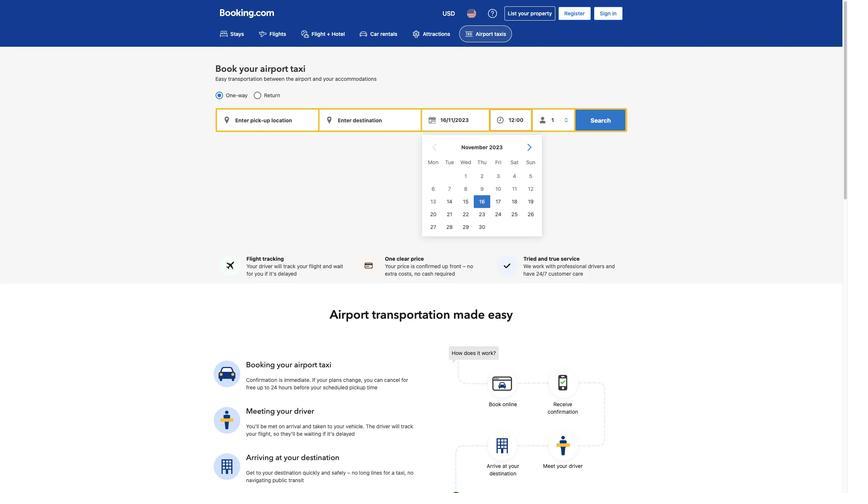 Task type: vqa. For each thing, say whether or not it's contained in the screenshot.
you in the Confirmation is immediate. If your plans change, you can cancel for free up to 24 hours before your scheduled pickup time
yes



Task type: locate. For each thing, give the bounding box(es) containing it.
if down the tracking
[[265, 271, 268, 277]]

meeting
[[246, 406, 275, 417]]

to right taken
[[328, 423, 333, 430]]

20
[[430, 211, 437, 218]]

it's
[[269, 271, 277, 277], [327, 431, 335, 437]]

0 vertical spatial will
[[274, 263, 282, 269]]

1 horizontal spatial 24
[[495, 211, 502, 218]]

1 vertical spatial up
[[257, 384, 263, 391]]

29 button
[[458, 221, 474, 234]]

1 your from the left
[[247, 263, 258, 269]]

1 vertical spatial is
[[279, 377, 283, 383]]

17 button
[[490, 195, 507, 208]]

up inside one clear price your price is confirmed up front – no extra costs, no cash required
[[442, 263, 449, 269]]

1 horizontal spatial –
[[463, 263, 466, 269]]

tue
[[445, 159, 454, 166]]

transportation inside book your airport taxi easy transportation between the airport and your accommodations
[[228, 76, 263, 82]]

– right front
[[463, 263, 466, 269]]

and inside "flight tracking your driver will track your flight and wait for you if it's delayed"
[[323, 263, 332, 269]]

it
[[477, 350, 481, 356]]

customer
[[549, 271, 572, 277]]

destination inside get to your destination quickly and safely – no long lines for a taxi, no navigating public transit
[[275, 470, 301, 476]]

destination up the quickly
[[301, 453, 340, 463]]

up
[[442, 263, 449, 269], [257, 384, 263, 391]]

1 vertical spatial delayed
[[336, 431, 355, 437]]

1 horizontal spatial delayed
[[336, 431, 355, 437]]

booking airport taxi image
[[449, 347, 606, 494], [214, 361, 240, 388], [214, 407, 240, 434], [214, 454, 240, 480]]

0 horizontal spatial up
[[257, 384, 263, 391]]

taken
[[313, 423, 326, 430]]

your inside get to your destination quickly and safely – no long lines for a taxi, no navigating public transit
[[263, 470, 273, 476]]

1 vertical spatial it's
[[327, 431, 335, 437]]

0 vertical spatial to
[[265, 384, 270, 391]]

airport up the between
[[260, 63, 288, 75]]

25 button
[[507, 208, 523, 221]]

10
[[496, 186, 501, 192]]

will
[[274, 263, 282, 269], [392, 423, 400, 430]]

is up hours
[[279, 377, 283, 383]]

airport
[[260, 63, 288, 75], [295, 76, 311, 82], [294, 360, 317, 370]]

1 vertical spatial track
[[401, 423, 413, 430]]

airport for airport transportation made easy
[[330, 307, 369, 323]]

0 vertical spatial 24
[[495, 211, 502, 218]]

1 horizontal spatial will
[[392, 423, 400, 430]]

driver inside "flight tracking your driver will track your flight and wait for you if it's delayed"
[[259, 263, 273, 269]]

property
[[531, 10, 552, 16]]

if inside "flight tracking your driver will track your flight and wait for you if it's delayed"
[[265, 271, 268, 277]]

list your property
[[508, 10, 552, 16]]

have
[[524, 271, 535, 277]]

for inside "flight tracking your driver will track your flight and wait for you if it's delayed"
[[247, 271, 253, 277]]

to inside confirmation is immediate. if your plans change, you can cancel for free up to 24 hours before your scheduled pickup time
[[265, 384, 270, 391]]

arriving at your destination
[[246, 453, 340, 463]]

0 vertical spatial –
[[463, 263, 466, 269]]

taxis
[[495, 31, 506, 37]]

arriving
[[246, 453, 274, 463]]

does
[[464, 350, 476, 356]]

is up costs,
[[411, 263, 415, 269]]

4
[[513, 173, 516, 179]]

1 horizontal spatial if
[[323, 431, 326, 437]]

1 vertical spatial for
[[402, 377, 408, 383]]

if
[[312, 377, 316, 383]]

to up the navigating
[[256, 470, 261, 476]]

and right the
[[313, 76, 322, 82]]

1 horizontal spatial up
[[442, 263, 449, 269]]

2 vertical spatial for
[[384, 470, 391, 476]]

a
[[392, 470, 395, 476]]

taxi up plans
[[319, 360, 332, 370]]

0 horizontal spatial your
[[247, 263, 258, 269]]

1 vertical spatial price
[[397, 263, 410, 269]]

flight inside "flight tracking your driver will track your flight and wait for you if it's delayed"
[[247, 256, 261, 262]]

delayed down the tracking
[[278, 271, 297, 277]]

6
[[432, 186, 435, 192]]

list
[[508, 10, 517, 16]]

taxi for booking
[[319, 360, 332, 370]]

0 vertical spatial track
[[283, 263, 296, 269]]

2 horizontal spatial for
[[402, 377, 408, 383]]

1 horizontal spatial price
[[411, 256, 424, 262]]

for inside confirmation is immediate. if your plans change, you can cancel for free up to 24 hours before your scheduled pickup time
[[402, 377, 408, 383]]

1 vertical spatial –
[[347, 470, 350, 476]]

for
[[247, 271, 253, 277], [402, 377, 408, 383], [384, 470, 391, 476]]

30
[[479, 224, 485, 230]]

online
[[503, 401, 517, 408]]

1 vertical spatial airport
[[330, 307, 369, 323]]

scheduled
[[323, 384, 348, 391]]

0 vertical spatial if
[[265, 271, 268, 277]]

0 vertical spatial taxi
[[291, 63, 306, 75]]

if down taken
[[323, 431, 326, 437]]

13
[[431, 198, 436, 205]]

your left the flight
[[297, 263, 308, 269]]

at for arriving
[[276, 453, 282, 463]]

16/11/2023 button
[[422, 110, 489, 131]]

0 horizontal spatial 24
[[271, 384, 277, 391]]

1 vertical spatial taxi
[[319, 360, 332, 370]]

0 vertical spatial for
[[247, 271, 253, 277]]

0 vertical spatial transportation
[[228, 76, 263, 82]]

it's right waiting
[[327, 431, 335, 437]]

you inside "flight tracking your driver will track your flight and wait for you if it's delayed"
[[255, 271, 263, 277]]

be down arrival at the bottom left of the page
[[297, 431, 303, 437]]

receive confirmation
[[548, 401, 578, 415]]

arrive at your destination
[[487, 463, 520, 477]]

booking airport taxi image for arriving at your destination
[[214, 454, 240, 480]]

1 horizontal spatial track
[[401, 423, 413, 430]]

– inside get to your destination quickly and safely – no long lines for a taxi, no navigating public transit
[[347, 470, 350, 476]]

driver inside you'll be met on arrival and taken to your vehicle. the driver will track your flight, so they'll be waiting if it's delayed
[[377, 423, 391, 430]]

it's down the tracking
[[269, 271, 277, 277]]

driver right the
[[377, 423, 391, 430]]

destination up public
[[275, 470, 301, 476]]

hotel
[[332, 31, 345, 37]]

0 horizontal spatial delayed
[[278, 271, 297, 277]]

no left cash
[[415, 271, 421, 277]]

flight left "+"
[[312, 31, 326, 37]]

1 horizontal spatial for
[[384, 470, 391, 476]]

one-
[[226, 92, 238, 99]]

taxi up the
[[291, 63, 306, 75]]

your up immediate. at the left
[[277, 360, 292, 370]]

your down you'll
[[246, 431, 257, 437]]

between
[[264, 76, 285, 82]]

if inside you'll be met on arrival and taken to your vehicle. the driver will track your flight, so they'll be waiting if it's delayed
[[323, 431, 326, 437]]

taxi for book
[[291, 63, 306, 75]]

booking airport taxi image for booking your airport taxi
[[214, 361, 240, 388]]

5
[[529, 173, 533, 179]]

will inside you'll be met on arrival and taken to your vehicle. the driver will track your flight, so they'll be waiting if it's delayed
[[392, 423, 400, 430]]

airport taxis link
[[460, 25, 512, 42]]

book up easy
[[216, 63, 237, 75]]

airport right the
[[295, 76, 311, 82]]

no left long
[[352, 470, 358, 476]]

is inside confirmation is immediate. if your plans change, you can cancel for free up to 24 hours before your scheduled pickup time
[[279, 377, 283, 383]]

0 horizontal spatial track
[[283, 263, 296, 269]]

at right "arrive"
[[503, 463, 507, 469]]

delayed down "vehicle."
[[336, 431, 355, 437]]

0 vertical spatial book
[[216, 63, 237, 75]]

register
[[565, 10, 585, 16]]

19 button
[[523, 195, 539, 208]]

track down the tracking
[[283, 263, 296, 269]]

0 vertical spatial flight
[[312, 31, 326, 37]]

0 horizontal spatial –
[[347, 470, 350, 476]]

track right the
[[401, 423, 413, 430]]

destination inside arrive at your destination
[[490, 471, 517, 477]]

taxi,
[[396, 470, 406, 476]]

0 vertical spatial up
[[442, 263, 449, 269]]

be up the flight,
[[261, 423, 267, 430]]

0 horizontal spatial will
[[274, 263, 282, 269]]

0 horizontal spatial flight
[[247, 256, 261, 262]]

0 horizontal spatial airport
[[330, 307, 369, 323]]

1 vertical spatial you
[[364, 377, 373, 383]]

confirmation
[[548, 409, 578, 415]]

0 horizontal spatial for
[[247, 271, 253, 277]]

get to your destination quickly and safely – no long lines for a taxi, no navigating public transit
[[246, 470, 414, 484]]

24 down 17 button
[[495, 211, 502, 218]]

driver down the tracking
[[259, 263, 273, 269]]

28
[[446, 224, 453, 230]]

1 horizontal spatial airport
[[476, 31, 493, 37]]

price down clear
[[397, 263, 410, 269]]

book left online
[[489, 401, 501, 408]]

at right "arriving"
[[276, 453, 282, 463]]

2 vertical spatial to
[[256, 470, 261, 476]]

1 horizontal spatial your
[[385, 263, 396, 269]]

made
[[453, 307, 485, 323]]

11
[[512, 186, 517, 192]]

receive
[[554, 401, 573, 408]]

15
[[463, 198, 469, 205]]

quickly
[[303, 470, 320, 476]]

up down confirmation at left
[[257, 384, 263, 391]]

0 horizontal spatial is
[[279, 377, 283, 383]]

long
[[359, 470, 370, 476]]

1 vertical spatial be
[[297, 431, 303, 437]]

price up confirmed
[[411, 256, 424, 262]]

28 button
[[441, 221, 458, 234]]

your inside arrive at your destination
[[509, 463, 520, 469]]

and inside book your airport taxi easy transportation between the airport and your accommodations
[[313, 76, 322, 82]]

your up transit
[[284, 453, 299, 463]]

hours
[[279, 384, 292, 391]]

to down confirmation at left
[[265, 384, 270, 391]]

list your property link
[[505, 6, 556, 21]]

you up time
[[364, 377, 373, 383]]

1 horizontal spatial to
[[265, 384, 270, 391]]

sign
[[600, 10, 611, 16]]

1 vertical spatial if
[[323, 431, 326, 437]]

18 button
[[507, 195, 523, 208]]

0 horizontal spatial if
[[265, 271, 268, 277]]

1 vertical spatial airport
[[295, 76, 311, 82]]

public
[[273, 477, 287, 484]]

24 left hours
[[271, 384, 277, 391]]

tracking
[[263, 256, 284, 262]]

0 horizontal spatial book
[[216, 63, 237, 75]]

arrive
[[487, 463, 501, 469]]

1 horizontal spatial is
[[411, 263, 415, 269]]

we
[[524, 263, 531, 269]]

0 vertical spatial it's
[[269, 271, 277, 277]]

at inside arrive at your destination
[[503, 463, 507, 469]]

your inside one clear price your price is confirmed up front – no extra costs, no cash required
[[385, 263, 396, 269]]

book inside book your airport taxi easy transportation between the airport and your accommodations
[[216, 63, 237, 75]]

1 horizontal spatial flight
[[312, 31, 326, 37]]

23 button
[[474, 208, 490, 221]]

0 horizontal spatial it's
[[269, 271, 277, 277]]

register link
[[559, 7, 591, 20]]

taxi inside book your airport taxi easy transportation between the airport and your accommodations
[[291, 63, 306, 75]]

professional
[[557, 263, 587, 269]]

your left the accommodations
[[323, 76, 334, 82]]

your inside "flight tracking your driver will track your flight and wait for you if it's delayed"
[[297, 263, 308, 269]]

booking.com online hotel reservations image
[[220, 9, 274, 18]]

and left the safely
[[321, 470, 330, 476]]

care
[[573, 271, 583, 277]]

at for arrive
[[503, 463, 507, 469]]

1 horizontal spatial it's
[[327, 431, 335, 437]]

1 vertical spatial flight
[[247, 256, 261, 262]]

and inside you'll be met on arrival and taken to your vehicle. the driver will track your flight, so they'll be waiting if it's delayed
[[303, 423, 312, 430]]

2 vertical spatial airport
[[294, 360, 317, 370]]

flight left the tracking
[[247, 256, 261, 262]]

0 vertical spatial airport
[[476, 31, 493, 37]]

attractions link
[[407, 25, 457, 42]]

1 horizontal spatial at
[[503, 463, 507, 469]]

– right the safely
[[347, 470, 350, 476]]

airport for book
[[260, 63, 288, 75]]

0 vertical spatial be
[[261, 423, 267, 430]]

0 vertical spatial delayed
[[278, 271, 297, 277]]

airport up if on the bottom
[[294, 360, 317, 370]]

your up the navigating
[[263, 470, 273, 476]]

and left wait on the bottom left of the page
[[323, 263, 332, 269]]

book
[[216, 63, 237, 75], [489, 401, 501, 408]]

2 your from the left
[[385, 263, 396, 269]]

1 vertical spatial book
[[489, 401, 501, 408]]

airport transportation made easy
[[330, 307, 513, 323]]

0 horizontal spatial price
[[397, 263, 410, 269]]

up up required
[[442, 263, 449, 269]]

0 horizontal spatial taxi
[[291, 63, 306, 75]]

27
[[430, 224, 436, 230]]

0 horizontal spatial you
[[255, 271, 263, 277]]

stays
[[230, 31, 244, 37]]

will right the
[[392, 423, 400, 430]]

your right "arrive"
[[509, 463, 520, 469]]

2 horizontal spatial to
[[328, 423, 333, 430]]

24
[[495, 211, 502, 218], [271, 384, 277, 391]]

your up way at the top left of the page
[[239, 63, 258, 75]]

extra
[[385, 271, 397, 277]]

14 button
[[441, 195, 458, 208]]

november
[[461, 144, 488, 151]]

1 horizontal spatial you
[[364, 377, 373, 383]]

free
[[246, 384, 256, 391]]

will down the tracking
[[274, 263, 282, 269]]

12:00
[[509, 117, 524, 123]]

1 vertical spatial to
[[328, 423, 333, 430]]

1 vertical spatial 24
[[271, 384, 277, 391]]

0 vertical spatial airport
[[260, 63, 288, 75]]

you down the tracking
[[255, 271, 263, 277]]

delayed inside you'll be met on arrival and taken to your vehicle. the driver will track your flight, so they'll be waiting if it's delayed
[[336, 431, 355, 437]]

0 vertical spatial you
[[255, 271, 263, 277]]

1 horizontal spatial taxi
[[319, 360, 332, 370]]

no
[[467, 263, 473, 269], [415, 271, 421, 277], [352, 470, 358, 476], [408, 470, 414, 476]]

destination for get to your destination quickly and safely – no long lines for a taxi, no navigating public transit
[[275, 470, 301, 476]]

one-way
[[226, 92, 248, 99]]

0 horizontal spatial transportation
[[228, 76, 263, 82]]

safely
[[332, 470, 346, 476]]

Enter pick-up location text field
[[217, 110, 318, 131]]

1 horizontal spatial transportation
[[372, 307, 450, 323]]

1 vertical spatial will
[[392, 423, 400, 430]]

0 horizontal spatial to
[[256, 470, 261, 476]]

and up waiting
[[303, 423, 312, 430]]

how
[[452, 350, 463, 356]]

1 horizontal spatial book
[[489, 401, 501, 408]]

attractions
[[423, 31, 451, 37]]

required
[[435, 271, 455, 277]]

0 horizontal spatial at
[[276, 453, 282, 463]]

destination down "arrive"
[[490, 471, 517, 477]]

0 vertical spatial is
[[411, 263, 415, 269]]

delayed
[[278, 271, 297, 277], [336, 431, 355, 437]]

14
[[447, 198, 452, 205]]

transportation
[[228, 76, 263, 82], [372, 307, 450, 323]]



Task type: describe. For each thing, give the bounding box(es) containing it.
Enter destination text field
[[320, 110, 421, 131]]

easy
[[216, 76, 227, 82]]

flight
[[309, 263, 322, 269]]

for for flight tracking your driver will track your flight and wait for you if it's delayed
[[247, 271, 253, 277]]

drivers
[[588, 263, 605, 269]]

24 inside button
[[495, 211, 502, 218]]

airport for booking
[[294, 360, 317, 370]]

flight for flight + hotel
[[312, 31, 326, 37]]

24 button
[[490, 208, 507, 221]]

airport for airport taxis
[[476, 31, 493, 37]]

meet
[[543, 463, 556, 469]]

destination for arriving at your destination
[[301, 453, 340, 463]]

easy
[[488, 307, 513, 323]]

can
[[374, 377, 383, 383]]

sun
[[526, 159, 536, 166]]

you'll
[[246, 423, 259, 430]]

– inside one clear price your price is confirmed up front – no extra costs, no cash required
[[463, 263, 466, 269]]

destination for arrive at your destination
[[490, 471, 517, 477]]

change,
[[343, 377, 363, 383]]

track inside "flight tracking your driver will track your flight and wait for you if it's delayed"
[[283, 263, 296, 269]]

your right if on the bottom
[[317, 377, 328, 383]]

sat
[[511, 159, 519, 166]]

16
[[479, 198, 485, 205]]

22 button
[[458, 208, 474, 221]]

before
[[294, 384, 310, 391]]

lines
[[371, 470, 382, 476]]

book for online
[[489, 401, 501, 408]]

flight tracking your driver will track your flight and wait for you if it's delayed
[[247, 256, 343, 277]]

tried and true service we work with professional drivers and have 24/7 customer care
[[524, 256, 615, 277]]

and inside get to your destination quickly and safely – no long lines for a taxi, no navigating public transit
[[321, 470, 330, 476]]

plans
[[329, 377, 342, 383]]

search button
[[576, 110, 626, 131]]

your inside "flight tracking your driver will track your flight and wait for you if it's delayed"
[[247, 263, 258, 269]]

usd button
[[438, 4, 460, 22]]

for inside get to your destination quickly and safely – no long lines for a taxi, no navigating public transit
[[384, 470, 391, 476]]

your left "vehicle."
[[334, 423, 345, 430]]

to inside you'll be met on arrival and taken to your vehicle. the driver will track your flight, so they'll be waiting if it's delayed
[[328, 423, 333, 430]]

true
[[549, 256, 560, 262]]

costs,
[[399, 271, 413, 277]]

7
[[448, 186, 451, 192]]

your right meet
[[557, 463, 568, 469]]

tried
[[524, 256, 537, 262]]

flight for flight tracking your driver will track your flight and wait for you if it's delayed
[[247, 256, 261, 262]]

on
[[279, 423, 285, 430]]

thu
[[477, 159, 487, 166]]

and right drivers
[[606, 263, 615, 269]]

1 vertical spatial transportation
[[372, 307, 450, 323]]

with
[[546, 263, 556, 269]]

accommodations
[[335, 76, 377, 82]]

flights link
[[253, 25, 292, 42]]

up inside confirmation is immediate. if your plans change, you can cancel for free up to 24 hours before your scheduled pickup time
[[257, 384, 263, 391]]

will inside "flight tracking your driver will track your flight and wait for you if it's delayed"
[[274, 263, 282, 269]]

21
[[447, 211, 452, 218]]

17
[[496, 198, 501, 205]]

your down if on the bottom
[[311, 384, 322, 391]]

service
[[561, 256, 580, 262]]

so
[[274, 431, 279, 437]]

flight,
[[258, 431, 272, 437]]

driver up arrival at the bottom left of the page
[[294, 406, 314, 417]]

your right the 'list' on the top right of page
[[518, 10, 529, 16]]

12:00 button
[[491, 110, 532, 131]]

car rentals link
[[354, 25, 404, 42]]

return
[[264, 92, 280, 99]]

airport taxis
[[476, 31, 506, 37]]

1 horizontal spatial be
[[297, 431, 303, 437]]

track inside you'll be met on arrival and taken to your vehicle. the driver will track your flight, so they'll be waiting if it's delayed
[[401, 423, 413, 430]]

arrival
[[286, 423, 301, 430]]

+
[[327, 31, 330, 37]]

it's inside "flight tracking your driver will track your flight and wait for you if it's delayed"
[[269, 271, 277, 277]]

way
[[238, 92, 248, 99]]

24 inside confirmation is immediate. if your plans change, you can cancel for free up to 24 hours before your scheduled pickup time
[[271, 384, 277, 391]]

your up on
[[277, 406, 292, 417]]

you'll be met on arrival and taken to your vehicle. the driver will track your flight, so they'll be waiting if it's delayed
[[246, 423, 413, 437]]

pickup
[[350, 384, 366, 391]]

usd
[[443, 10, 455, 17]]

driver right meet
[[569, 463, 583, 469]]

26
[[528, 211, 534, 218]]

they'll
[[281, 431, 295, 437]]

cash
[[422, 271, 434, 277]]

flights
[[270, 31, 286, 37]]

work
[[533, 263, 544, 269]]

for for confirmation is immediate. if your plans change, you can cancel for free up to 24 hours before your scheduled pickup time
[[402, 377, 408, 383]]

2
[[481, 173, 484, 179]]

cancel
[[384, 377, 400, 383]]

it's inside you'll be met on arrival and taken to your vehicle. the driver will track your flight, so they'll be waiting if it's delayed
[[327, 431, 335, 437]]

confirmation
[[246, 377, 278, 383]]

one
[[385, 256, 396, 262]]

30 button
[[474, 221, 490, 234]]

23
[[479, 211, 485, 218]]

in
[[613, 10, 617, 16]]

no right taxi,
[[408, 470, 414, 476]]

0 horizontal spatial be
[[261, 423, 267, 430]]

november 2023
[[461, 144, 503, 151]]

rentals
[[381, 31, 398, 37]]

book for your
[[216, 63, 237, 75]]

to inside get to your destination quickly and safely – no long lines for a taxi, no navigating public transit
[[256, 470, 261, 476]]

transit
[[289, 477, 304, 484]]

sign in
[[600, 10, 617, 16]]

booking airport taxi image for meeting your driver
[[214, 407, 240, 434]]

book online
[[489, 401, 517, 408]]

9
[[480, 186, 484, 192]]

8
[[464, 186, 468, 192]]

is inside one clear price your price is confirmed up front – no extra costs, no cash required
[[411, 263, 415, 269]]

24/7
[[536, 271, 547, 277]]

get
[[246, 470, 255, 476]]

delayed inside "flight tracking your driver will track your flight and wait for you if it's delayed"
[[278, 271, 297, 277]]

car rentals
[[370, 31, 398, 37]]

0 vertical spatial price
[[411, 256, 424, 262]]

you inside confirmation is immediate. if your plans change, you can cancel for free up to 24 hours before your scheduled pickup time
[[364, 377, 373, 383]]

no right front
[[467, 263, 473, 269]]

booking
[[246, 360, 275, 370]]

25
[[511, 211, 518, 218]]

time
[[367, 384, 378, 391]]

20 button
[[425, 208, 441, 221]]

18
[[512, 198, 517, 205]]

and up work at the right
[[538, 256, 548, 262]]



